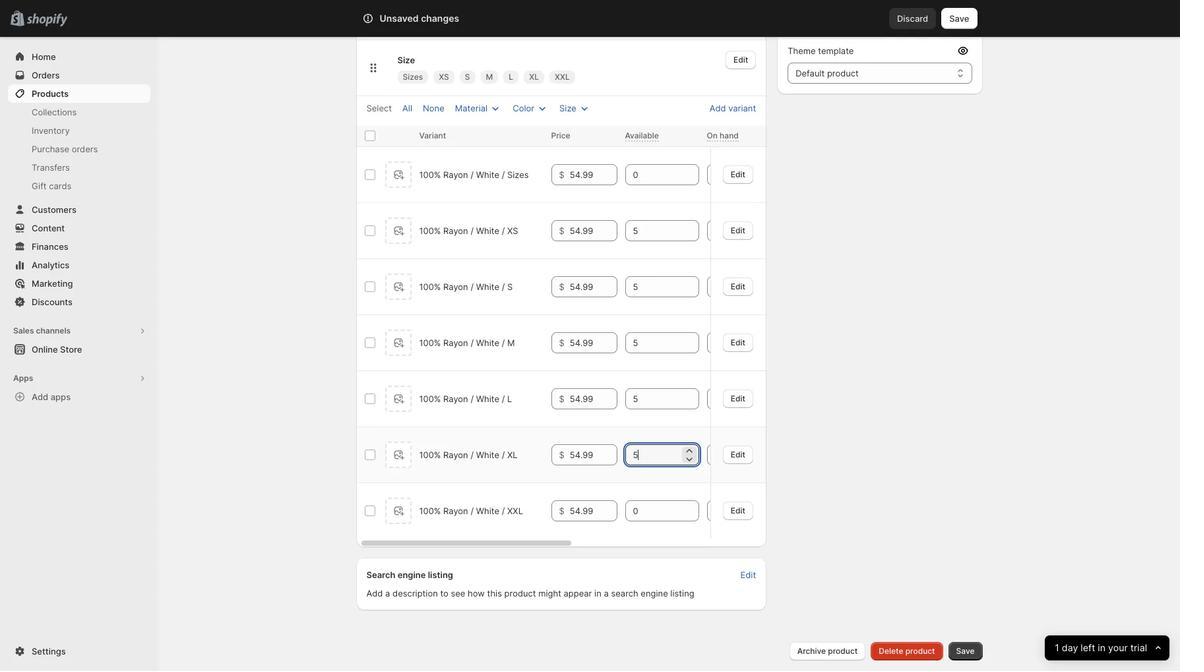 Task type: locate. For each thing, give the bounding box(es) containing it.
1 vertical spatial m
[[507, 338, 515, 349]]

$ text field for s
[[570, 277, 617, 298]]

1 vertical spatial s
[[507, 282, 513, 293]]

add inside add variant button
[[710, 103, 726, 114]]

1 vertical spatial size
[[560, 103, 577, 114]]

5 $ from the top
[[559, 394, 565, 405]]

rayon up 100% rayon / white / m
[[443, 282, 468, 293]]

1 horizontal spatial engine
[[641, 589, 668, 599]]

theme template
[[788, 46, 854, 56]]

add for add a description to see how this product might appear in a search engine listing
[[367, 589, 383, 599]]

1 day left in your trial button
[[1045, 636, 1170, 661]]

1 $ from the top
[[559, 170, 565, 180]]

hand
[[720, 131, 739, 141]]

options element up 100% rayon / white / s
[[419, 226, 518, 236]]

1 horizontal spatial s
[[507, 282, 513, 293]]

apps
[[51, 392, 71, 403]]

1 vertical spatial save button
[[949, 643, 983, 661]]

7 $ from the top
[[559, 506, 565, 517]]

None number field
[[625, 165, 679, 186], [707, 165, 761, 186], [625, 221, 679, 242], [707, 221, 761, 242], [625, 277, 679, 298], [707, 277, 761, 298], [625, 333, 679, 354], [707, 333, 761, 354], [625, 389, 679, 410], [707, 389, 761, 410], [625, 445, 679, 466], [707, 445, 761, 466], [625, 501, 679, 522], [707, 501, 761, 522], [625, 165, 679, 186], [707, 165, 761, 186], [625, 221, 679, 242], [707, 221, 761, 242], [625, 277, 679, 298], [707, 277, 761, 298], [625, 333, 679, 354], [707, 333, 761, 354], [625, 389, 679, 410], [707, 389, 761, 410], [625, 445, 679, 466], [707, 445, 761, 466], [625, 501, 679, 522], [707, 501, 761, 522]]

4 rayon from the top
[[443, 338, 468, 349]]

white for 100% rayon / white / l
[[476, 394, 500, 405]]

sizes
[[403, 72, 423, 82], [507, 170, 529, 180]]

1 vertical spatial search
[[367, 570, 396, 581]]

add apps
[[32, 392, 71, 403]]

1 horizontal spatial in
[[1098, 642, 1106, 654]]

options element containing 100% rayon / white / l
[[419, 394, 512, 405]]

0 vertical spatial l
[[509, 72, 514, 82]]

0 vertical spatial $ text field
[[570, 221, 617, 242]]

0 horizontal spatial s
[[465, 72, 470, 82]]

theme
[[788, 46, 816, 56]]

orders
[[72, 144, 98, 154]]

4 $ from the top
[[559, 338, 565, 349]]

5 100% from the top
[[419, 394, 441, 405]]

engine up description
[[398, 570, 426, 581]]

4 $ text field from the top
[[570, 445, 617, 466]]

1 horizontal spatial add
[[367, 589, 383, 599]]

7 options element from the top
[[419, 506, 523, 517]]

rayon
[[443, 170, 468, 180], [443, 226, 468, 236], [443, 282, 468, 293], [443, 338, 468, 349], [443, 394, 468, 405], [443, 450, 468, 461], [443, 506, 468, 517]]

white for 100% rayon / white / s
[[476, 282, 500, 293]]

0 horizontal spatial a
[[385, 589, 390, 599]]

1 horizontal spatial sizes
[[507, 170, 529, 180]]

0 horizontal spatial size
[[398, 55, 415, 66]]

3 100% from the top
[[419, 282, 441, 293]]

search right unsaved
[[421, 13, 449, 24]]

2 vertical spatial add
[[367, 589, 383, 599]]

product right archive
[[828, 647, 858, 657]]

6 rayon from the top
[[443, 450, 468, 461]]

save for the bottom save button
[[957, 647, 975, 657]]

$ text field
[[570, 221, 617, 242], [570, 389, 617, 410], [570, 501, 617, 522]]

1 day left in your trial
[[1055, 642, 1147, 654]]

2 options element from the top
[[419, 226, 518, 236]]

1 horizontal spatial a
[[604, 589, 609, 599]]

6 $ from the top
[[559, 450, 565, 461]]

0 horizontal spatial sizes
[[403, 72, 423, 82]]

search for search
[[421, 13, 449, 24]]

1 $ text field from the top
[[570, 221, 617, 242]]

options element containing 100% rayon / white / xl
[[419, 450, 518, 461]]

0 vertical spatial s
[[465, 72, 470, 82]]

options element up 100% rayon / white / m
[[419, 282, 513, 293]]

your
[[1109, 642, 1128, 654]]

100% for 100% rayon / white / s
[[419, 282, 441, 293]]

add for add apps
[[32, 392, 48, 403]]

color
[[513, 103, 535, 114]]

100% rayon / white / m
[[419, 338, 515, 349]]

2 $ text field from the top
[[570, 277, 617, 298]]

$ for l
[[559, 394, 565, 405]]

channels
[[36, 326, 71, 336]]

product
[[828, 68, 859, 79], [505, 589, 536, 599], [828, 647, 858, 657], [906, 647, 935, 657]]

white for 100% rayon / white / xs
[[476, 226, 500, 236]]

options element containing 100% rayon / white / sizes
[[419, 170, 529, 180]]

4 100% from the top
[[419, 338, 441, 349]]

inventory
[[32, 125, 70, 136]]

$ text field
[[570, 165, 617, 186], [570, 277, 617, 298], [570, 333, 617, 354], [570, 445, 617, 466]]

edit button
[[723, 166, 754, 184], [723, 222, 754, 240], [723, 278, 754, 296], [723, 334, 754, 352], [723, 390, 754, 408], [723, 446, 754, 464], [723, 502, 754, 521], [733, 566, 764, 585]]

0 horizontal spatial m
[[486, 72, 493, 82]]

5 rayon from the top
[[443, 394, 468, 405]]

l
[[509, 72, 514, 82], [507, 394, 512, 405]]

search
[[421, 13, 449, 24], [367, 570, 396, 581]]

add a description to see how this product might appear in a search engine listing
[[367, 589, 695, 599]]

engine
[[398, 570, 426, 581], [641, 589, 668, 599]]

settings
[[32, 647, 66, 657]]

options element for sizes $ text box
[[419, 170, 529, 180]]

rayon down 100% rayon / white / xl
[[443, 506, 468, 517]]

save for topmost save button
[[950, 13, 970, 24]]

1 vertical spatial save
[[957, 647, 975, 657]]

appear
[[564, 589, 592, 599]]

a left search
[[604, 589, 609, 599]]

add left variant
[[710, 103, 726, 114]]

$ text field for m
[[570, 333, 617, 354]]

rayon down variant
[[443, 170, 468, 180]]

1 horizontal spatial xxl
[[555, 72, 570, 82]]

edit
[[734, 55, 748, 65], [731, 169, 746, 179], [731, 226, 746, 235], [731, 282, 746, 292], [731, 338, 746, 348], [731, 394, 746, 404], [731, 450, 746, 460], [731, 506, 746, 516], [741, 570, 756, 581]]

variant
[[419, 131, 446, 141]]

2 horizontal spatial add
[[710, 103, 726, 114]]

100% for 100% rayon / white / m
[[419, 338, 441, 349]]

0 vertical spatial xl
[[529, 72, 539, 82]]

search for search engine listing
[[367, 570, 396, 581]]

add down search engine listing
[[367, 589, 383, 599]]

100% rayon / white / xs
[[419, 226, 518, 236]]

$ for s
[[559, 282, 565, 293]]

options element down 100% rayon / white / s
[[419, 338, 515, 349]]

save right delete product
[[957, 647, 975, 657]]

add for add variant
[[710, 103, 726, 114]]

1 vertical spatial in
[[1098, 642, 1106, 654]]

options element down 100% rayon / white / m
[[419, 394, 512, 405]]

in inside dropdown button
[[1098, 642, 1106, 654]]

0 horizontal spatial listing
[[428, 570, 453, 581]]

0 horizontal spatial xs
[[439, 72, 449, 82]]

7 100% from the top
[[419, 506, 441, 517]]

0 vertical spatial in
[[595, 589, 602, 599]]

edit button for 100% rayon / white / s
[[723, 278, 754, 296]]

add left apps
[[32, 392, 48, 403]]

0 vertical spatial save
[[950, 13, 970, 24]]

/
[[471, 170, 474, 180], [502, 170, 505, 180], [471, 226, 474, 236], [502, 226, 505, 236], [471, 282, 474, 293], [502, 282, 505, 293], [471, 338, 474, 349], [502, 338, 505, 349], [471, 394, 474, 405], [502, 394, 505, 405], [471, 450, 474, 461], [502, 450, 505, 461], [471, 506, 474, 517], [502, 506, 505, 517]]

product right 'delete'
[[906, 647, 935, 657]]

price
[[551, 131, 571, 141]]

gift cards
[[32, 181, 71, 191]]

add variant
[[710, 103, 756, 114]]

edit button for 100% rayon / white / sizes
[[723, 166, 754, 184]]

options element down 100% rayon / white / xl
[[419, 506, 523, 517]]

5 options element from the top
[[419, 394, 512, 405]]

m
[[486, 72, 493, 82], [507, 338, 515, 349]]

listing
[[428, 570, 453, 581], [671, 589, 695, 599]]

apps
[[13, 374, 33, 383]]

rayon for 100% rayon / white / xxl
[[443, 506, 468, 517]]

2 $ from the top
[[559, 226, 565, 236]]

search engine listing
[[367, 570, 453, 581]]

100% for 100% rayon / white / l
[[419, 394, 441, 405]]

content
[[32, 223, 65, 234]]

100% for 100% rayon / white / xs
[[419, 226, 441, 236]]

online
[[32, 344, 58, 355]]

1 vertical spatial xl
[[507, 450, 518, 461]]

1 vertical spatial $ text field
[[570, 389, 617, 410]]

options element up 100% rayon / white / xs
[[419, 170, 529, 180]]

1 horizontal spatial listing
[[671, 589, 695, 599]]

0 vertical spatial search
[[421, 13, 449, 24]]

listing up to at the left of the page
[[428, 570, 453, 581]]

white for 100% rayon / white / sizes
[[476, 170, 500, 180]]

6 100% from the top
[[419, 450, 441, 461]]

1 100% from the top
[[419, 170, 441, 180]]

100% rayon / white / s
[[419, 282, 513, 293]]

to
[[440, 589, 449, 599]]

unsaved
[[380, 13, 419, 24]]

delete product
[[879, 647, 935, 657]]

0 vertical spatial size
[[398, 55, 415, 66]]

all
[[403, 103, 412, 114]]

listing right search
[[671, 589, 695, 599]]

options element containing 100% rayon / white / xxl
[[419, 506, 523, 517]]

orders
[[32, 70, 60, 81]]

0 vertical spatial m
[[486, 72, 493, 82]]

1 vertical spatial xxl
[[507, 506, 523, 517]]

store
[[60, 344, 82, 355]]

rayon for 100% rayon / white / xs
[[443, 226, 468, 236]]

3 $ text field from the top
[[570, 333, 617, 354]]

0 horizontal spatial add
[[32, 392, 48, 403]]

search inside 'search' button
[[421, 13, 449, 24]]

options element containing 100% rayon / white / s
[[419, 282, 513, 293]]

purchase orders
[[32, 144, 98, 154]]

gift
[[32, 181, 47, 191]]

1 horizontal spatial search
[[421, 13, 449, 24]]

save button right discard button
[[942, 8, 978, 29]]

1 a from the left
[[385, 589, 390, 599]]

xl
[[529, 72, 539, 82], [507, 450, 518, 461]]

options element for $ text box for xl
[[419, 450, 518, 461]]

options element for $ text box corresponding to m
[[419, 338, 515, 349]]

add
[[710, 103, 726, 114], [32, 392, 48, 403], [367, 589, 383, 599]]

rayon for 100% rayon / white / m
[[443, 338, 468, 349]]

3 $ text field from the top
[[570, 501, 617, 522]]

0 horizontal spatial search
[[367, 570, 396, 581]]

2 vertical spatial $ text field
[[570, 501, 617, 522]]

sales
[[13, 326, 34, 336]]

add inside add apps button
[[32, 392, 48, 403]]

1 vertical spatial xs
[[507, 226, 518, 236]]

material
[[455, 103, 488, 114]]

options element containing 100% rayon / white / xs
[[419, 226, 518, 236]]

0 vertical spatial xs
[[439, 72, 449, 82]]

a left description
[[385, 589, 390, 599]]

content link
[[8, 219, 150, 238]]

edit button for 100% rayon / white / xxl
[[723, 502, 754, 521]]

2 rayon from the top
[[443, 226, 468, 236]]

1 vertical spatial add
[[32, 392, 48, 403]]

rayon for 100% rayon / white / sizes
[[443, 170, 468, 180]]

0 vertical spatial add
[[710, 103, 726, 114]]

save button right delete product button
[[949, 643, 983, 661]]

1 rayon from the top
[[443, 170, 468, 180]]

rayon down 100% rayon / white / l
[[443, 450, 468, 461]]

3 rayon from the top
[[443, 282, 468, 293]]

1 options element from the top
[[419, 170, 529, 180]]

1 $ text field from the top
[[570, 165, 617, 186]]

1 horizontal spatial xl
[[529, 72, 539, 82]]

in right left
[[1098, 642, 1106, 654]]

analytics
[[32, 260, 69, 271]]

apps button
[[8, 370, 150, 388]]

0 vertical spatial save button
[[942, 8, 978, 29]]

100% for 100% rayon / white / xl
[[419, 450, 441, 461]]

in right appear
[[595, 589, 602, 599]]

3 options element from the top
[[419, 282, 513, 293]]

collections link
[[8, 103, 150, 121]]

6 options element from the top
[[419, 450, 518, 461]]

changes
[[421, 13, 459, 24]]

1
[[1055, 642, 1060, 654]]

edit button for 100% rayon / white / l
[[723, 390, 754, 408]]

product down template
[[828, 68, 859, 79]]

options element for $ text field for l
[[419, 394, 512, 405]]

save right discard button
[[950, 13, 970, 24]]

options element up 100% rayon / white / xxl
[[419, 450, 518, 461]]

search
[[611, 589, 639, 599]]

shopify image
[[27, 14, 67, 27]]

1 horizontal spatial size
[[560, 103, 577, 114]]

1 vertical spatial listing
[[671, 589, 695, 599]]

4 options element from the top
[[419, 338, 515, 349]]

$ text field for l
[[570, 389, 617, 410]]

0 vertical spatial sizes
[[403, 72, 423, 82]]

rayon down 100% rayon / white / m
[[443, 394, 468, 405]]

3 $ from the top
[[559, 282, 565, 293]]

options element
[[419, 170, 529, 180], [419, 226, 518, 236], [419, 282, 513, 293], [419, 338, 515, 349], [419, 394, 512, 405], [419, 450, 518, 461], [419, 506, 523, 517]]

2 100% from the top
[[419, 226, 441, 236]]

online store
[[32, 344, 82, 355]]

0 horizontal spatial engine
[[398, 570, 426, 581]]

discard
[[897, 13, 929, 24]]

rayon up 100% rayon / white / s
[[443, 226, 468, 236]]

online store button
[[0, 341, 158, 359]]

size down unsaved
[[398, 55, 415, 66]]

save
[[950, 13, 970, 24], [957, 647, 975, 657]]

search up description
[[367, 570, 396, 581]]

unsaved changes
[[380, 13, 459, 24]]

xs
[[439, 72, 449, 82], [507, 226, 518, 236]]

rayon up 100% rayon / white / l
[[443, 338, 468, 349]]

7 rayon from the top
[[443, 506, 468, 517]]

edit button for 100% rayon / white / m
[[723, 334, 754, 352]]

size up "price"
[[560, 103, 577, 114]]

$ for xs
[[559, 226, 565, 236]]

options element containing 100% rayon / white / m
[[419, 338, 515, 349]]

1 vertical spatial l
[[507, 394, 512, 405]]

engine right search
[[641, 589, 668, 599]]

edit for xxl
[[731, 506, 746, 516]]

2 $ text field from the top
[[570, 389, 617, 410]]

0 horizontal spatial xl
[[507, 450, 518, 461]]



Task type: describe. For each thing, give the bounding box(es) containing it.
rayon for 100% rayon / white / l
[[443, 394, 468, 405]]

add variant button
[[702, 97, 764, 120]]

collections
[[32, 107, 77, 117]]

finances
[[32, 242, 68, 252]]

archive product
[[798, 647, 858, 657]]

default product
[[796, 68, 859, 79]]

marketing
[[32, 278, 73, 289]]

orders link
[[8, 66, 150, 84]]

search button
[[399, 8, 782, 29]]

0 vertical spatial engine
[[398, 570, 426, 581]]

none
[[423, 103, 445, 114]]

0 horizontal spatial in
[[595, 589, 602, 599]]

see
[[451, 589, 466, 599]]

$ text field for sizes
[[570, 165, 617, 186]]

inventory link
[[8, 121, 150, 140]]

variant
[[729, 103, 756, 114]]

add apps button
[[8, 388, 150, 407]]

edit for m
[[731, 338, 746, 348]]

archive
[[798, 647, 826, 657]]

default
[[796, 68, 825, 79]]

0 vertical spatial listing
[[428, 570, 453, 581]]

discounts
[[32, 297, 73, 308]]

home
[[32, 51, 56, 62]]

purchase
[[32, 144, 69, 154]]

size inside dropdown button
[[560, 103, 577, 114]]

purchase orders link
[[8, 140, 150, 158]]

white for 100% rayon / white / xxl
[[476, 506, 500, 517]]

size button
[[552, 99, 599, 118]]

white for 100% rayon / white / xl
[[476, 450, 500, 461]]

1 horizontal spatial m
[[507, 338, 515, 349]]

products
[[32, 88, 69, 99]]

rayon for 100% rayon / white / xl
[[443, 450, 468, 461]]

options element for $ text field corresponding to xxl
[[419, 506, 523, 517]]

trial
[[1131, 642, 1147, 654]]

edit button for 100% rayon / white / xs
[[723, 222, 754, 240]]

$ for xxl
[[559, 506, 565, 517]]

available
[[625, 131, 659, 141]]

product for default product
[[828, 68, 859, 79]]

finances link
[[8, 238, 150, 256]]

description
[[393, 589, 438, 599]]

product for delete product
[[906, 647, 935, 657]]

select
[[367, 103, 392, 114]]

transfers link
[[8, 158, 150, 177]]

rayon for 100% rayon / white / s
[[443, 282, 468, 293]]

1 vertical spatial engine
[[641, 589, 668, 599]]

white for 100% rayon / white / m
[[476, 338, 500, 349]]

1 vertical spatial sizes
[[507, 170, 529, 180]]

$ text field for xxl
[[570, 501, 617, 522]]

$ text field for xl
[[570, 445, 617, 466]]

online store link
[[8, 341, 150, 359]]

color button
[[505, 99, 557, 118]]

discard button
[[890, 8, 937, 29]]

edit inside dropdown button
[[734, 55, 748, 65]]

delete
[[879, 647, 904, 657]]

100% for 100% rayon / white / sizes
[[419, 170, 441, 180]]

template
[[819, 46, 854, 56]]

settings link
[[8, 643, 150, 661]]

products link
[[8, 84, 150, 103]]

customers link
[[8, 201, 150, 219]]

sales channels button
[[8, 322, 150, 341]]

marketing link
[[8, 275, 150, 293]]

on
[[707, 131, 718, 141]]

home link
[[8, 48, 150, 66]]

customers
[[32, 205, 77, 215]]

$ for xl
[[559, 450, 565, 461]]

0 horizontal spatial xxl
[[507, 506, 523, 517]]

delete product button
[[871, 643, 943, 661]]

all button
[[395, 99, 420, 118]]

100% rayon / white / sizes
[[419, 170, 529, 180]]

none button
[[415, 99, 453, 118]]

how
[[468, 589, 485, 599]]

100% rayon / white / xl
[[419, 450, 518, 461]]

options element for $ text field associated with xs
[[419, 226, 518, 236]]

might
[[539, 589, 562, 599]]

100% rayon / white / xxl
[[419, 506, 523, 517]]

edit for xs
[[731, 226, 746, 235]]

discounts link
[[8, 293, 150, 311]]

$ for sizes
[[559, 170, 565, 180]]

1 horizontal spatial xs
[[507, 226, 518, 236]]

this
[[487, 589, 502, 599]]

analytics link
[[8, 256, 150, 275]]

100% for 100% rayon / white / xxl
[[419, 506, 441, 517]]

product right this
[[505, 589, 536, 599]]

product for archive product
[[828, 647, 858, 657]]

options element for $ text box related to s
[[419, 282, 513, 293]]

edit for sizes
[[731, 169, 746, 179]]

2 a from the left
[[604, 589, 609, 599]]

0 vertical spatial xxl
[[555, 72, 570, 82]]

edit button
[[726, 51, 756, 70]]

sales channels
[[13, 326, 71, 336]]

day
[[1062, 642, 1078, 654]]

$ for m
[[559, 338, 565, 349]]

left
[[1081, 642, 1096, 654]]

transfers
[[32, 162, 70, 173]]

edit for s
[[731, 282, 746, 292]]

edit for l
[[731, 394, 746, 404]]

archive product button
[[790, 643, 866, 661]]

gift cards link
[[8, 177, 150, 195]]

$ text field for xs
[[570, 221, 617, 242]]

cards
[[49, 181, 71, 191]]

on hand
[[707, 131, 739, 141]]

100% rayon / white / l
[[419, 394, 512, 405]]



Task type: vqa. For each thing, say whether or not it's contained in the screenshot.
the middle Add
yes



